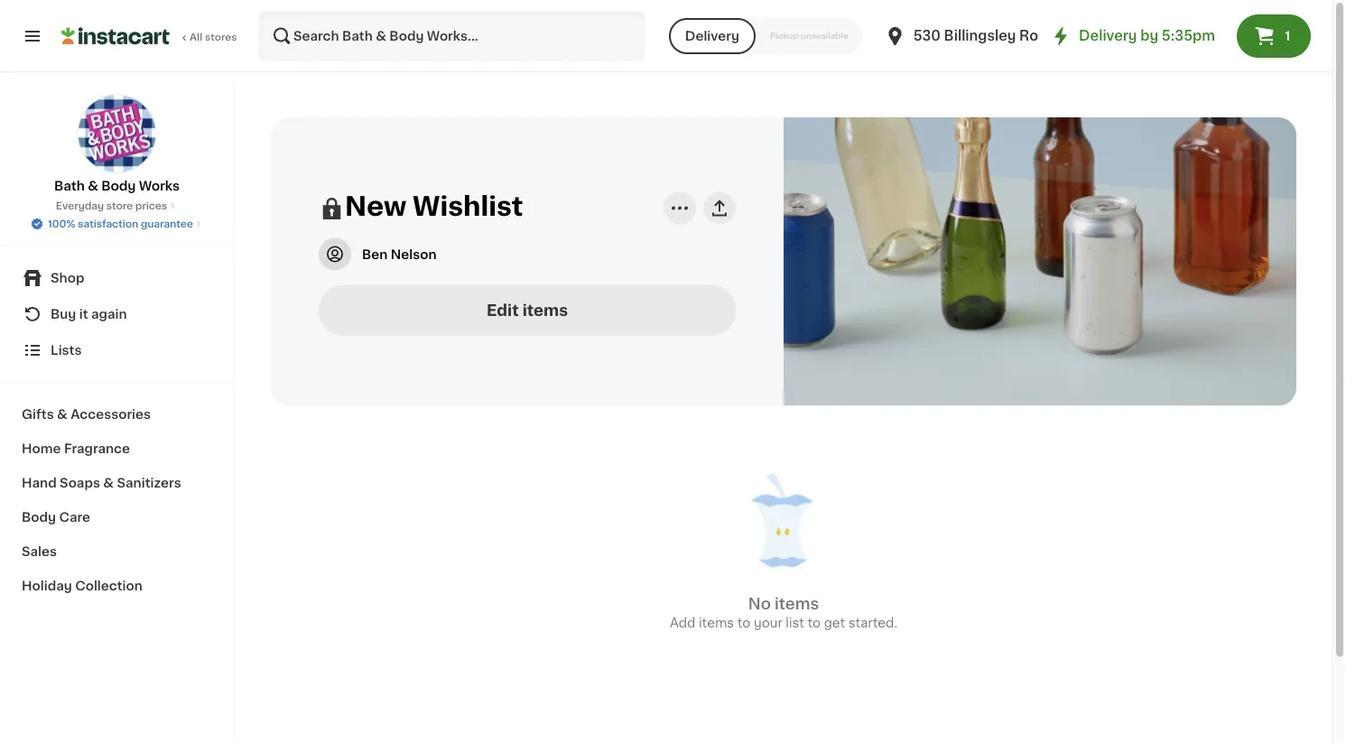 Task type: vqa. For each thing, say whether or not it's contained in the screenshot.
Addendum
no



Task type: describe. For each thing, give the bounding box(es) containing it.
it
[[79, 308, 88, 321]]

items for edit
[[522, 302, 568, 318]]

store
[[106, 201, 133, 211]]

gifts & accessories link
[[11, 397, 223, 432]]

road
[[1020, 29, 1056, 42]]

everyday store prices link
[[56, 199, 178, 213]]

works
[[139, 180, 180, 192]]

sales link
[[11, 535, 223, 569]]

fragrance
[[64, 442, 130, 455]]

prices
[[135, 201, 167, 211]]

no items add items to your list to get started.
[[670, 596, 898, 629]]

new
[[345, 193, 407, 219]]

guarantee
[[141, 219, 193, 229]]

ben
[[362, 248, 388, 260]]

care
[[59, 511, 90, 524]]

accessories
[[71, 408, 151, 421]]

Search field
[[260, 13, 644, 60]]

edit
[[487, 302, 519, 318]]

delivery for delivery by 5:35pm
[[1079, 29, 1137, 42]]

home fragrance
[[22, 442, 130, 455]]

lists
[[51, 344, 82, 357]]

delivery by 5:35pm link
[[1050, 25, 1215, 47]]

2 to from the left
[[808, 616, 821, 629]]

hand
[[22, 477, 57, 489]]

collection
[[75, 580, 143, 592]]

530 billingsley road
[[914, 29, 1056, 42]]

nelson
[[391, 248, 437, 260]]

body care
[[22, 511, 90, 524]]

530
[[914, 29, 941, 42]]

530 billingsley road button
[[885, 11, 1056, 61]]

list
[[786, 616, 805, 629]]

buy it again
[[51, 308, 127, 321]]

1 horizontal spatial body
[[101, 180, 136, 192]]

bath & body works link
[[54, 94, 180, 195]]

gifts
[[22, 408, 54, 421]]

body care link
[[11, 500, 223, 535]]

started.
[[849, 616, 898, 629]]

buy it again link
[[11, 296, 223, 332]]

delivery button
[[669, 18, 756, 54]]

billingsley
[[944, 29, 1016, 42]]

soaps
[[60, 477, 100, 489]]

home
[[22, 442, 61, 455]]

hand soaps & sanitizers link
[[11, 466, 223, 500]]

& for bath
[[88, 180, 98, 192]]

items for no
[[775, 596, 819, 611]]

1 vertical spatial body
[[22, 511, 56, 524]]

100% satisfaction guarantee
[[48, 219, 193, 229]]

holiday collection link
[[11, 569, 223, 603]]

& inside hand soaps & sanitizers link
[[103, 477, 114, 489]]

all stores
[[190, 32, 237, 42]]

shop link
[[11, 260, 223, 296]]

no
[[748, 596, 771, 611]]

bath & body works
[[54, 180, 180, 192]]

buy
[[51, 308, 76, 321]]

all
[[190, 32, 202, 42]]

everyday store prices
[[56, 201, 167, 211]]



Task type: locate. For each thing, give the bounding box(es) containing it.
instacart logo image
[[61, 25, 170, 47]]

1 button
[[1237, 14, 1311, 58]]

home fragrance link
[[11, 432, 223, 466]]

1 vertical spatial items
[[775, 596, 819, 611]]

100% satisfaction guarantee button
[[30, 213, 204, 231]]

get
[[824, 616, 845, 629]]

0 horizontal spatial body
[[22, 511, 56, 524]]

1 horizontal spatial delivery
[[1079, 29, 1137, 42]]

holiday
[[22, 580, 72, 592]]

delivery for delivery
[[685, 30, 739, 42]]

bath
[[54, 180, 85, 192]]

& inside gifts & accessories "link"
[[57, 408, 68, 421]]

body
[[101, 180, 136, 192], [22, 511, 56, 524]]

edit items button
[[319, 285, 736, 335]]

0 vertical spatial body
[[101, 180, 136, 192]]

edit items
[[487, 302, 568, 318]]

0 vertical spatial &
[[88, 180, 98, 192]]

0 horizontal spatial &
[[57, 408, 68, 421]]

0 horizontal spatial to
[[738, 616, 751, 629]]

hand soaps & sanitizers
[[22, 477, 181, 489]]

to
[[738, 616, 751, 629], [808, 616, 821, 629]]

everyday
[[56, 201, 104, 211]]

& for gifts
[[57, 408, 68, 421]]

& right gifts
[[57, 408, 68, 421]]

100%
[[48, 219, 75, 229]]

wishlist
[[413, 193, 523, 219]]

1 horizontal spatial to
[[808, 616, 821, 629]]

to right list
[[808, 616, 821, 629]]

to left your in the right bottom of the page
[[738, 616, 751, 629]]

gifts & accessories
[[22, 408, 151, 421]]

stores
[[205, 32, 237, 42]]

shop
[[51, 272, 84, 284]]

& inside bath & body works link
[[88, 180, 98, 192]]

&
[[88, 180, 98, 192], [57, 408, 68, 421], [103, 477, 114, 489]]

body down hand
[[22, 511, 56, 524]]

again
[[91, 308, 127, 321]]

ben nelson
[[362, 248, 437, 260]]

bath & body works logo image
[[77, 94, 157, 173]]

0 vertical spatial items
[[522, 302, 568, 318]]

items right add
[[699, 616, 734, 629]]

sales
[[22, 545, 57, 558]]

items right edit
[[522, 302, 568, 318]]

2 horizontal spatial items
[[775, 596, 819, 611]]

1 vertical spatial &
[[57, 408, 68, 421]]

2 vertical spatial items
[[699, 616, 734, 629]]

items inside the edit items button
[[522, 302, 568, 318]]

& right bath
[[88, 180, 98, 192]]

1 horizontal spatial items
[[699, 616, 734, 629]]

your
[[754, 616, 783, 629]]

all stores link
[[61, 11, 238, 61]]

satisfaction
[[78, 219, 138, 229]]

2 horizontal spatial &
[[103, 477, 114, 489]]

delivery by 5:35pm
[[1079, 29, 1215, 42]]

5:35pm
[[1162, 29, 1215, 42]]

0 horizontal spatial delivery
[[685, 30, 739, 42]]

2 vertical spatial &
[[103, 477, 114, 489]]

items
[[522, 302, 568, 318], [775, 596, 819, 611], [699, 616, 734, 629]]

None search field
[[258, 11, 645, 61]]

delivery
[[1079, 29, 1137, 42], [685, 30, 739, 42]]

delivery inside 'button'
[[685, 30, 739, 42]]

add
[[670, 616, 696, 629]]

holiday collection
[[22, 580, 143, 592]]

by
[[1141, 29, 1159, 42]]

body up "store"
[[101, 180, 136, 192]]

1 horizontal spatial &
[[88, 180, 98, 192]]

1 to from the left
[[738, 616, 751, 629]]

new wishlist
[[345, 193, 523, 219]]

service type group
[[669, 18, 863, 54]]

1
[[1285, 30, 1291, 42]]

items up list
[[775, 596, 819, 611]]

sanitizers
[[117, 477, 181, 489]]

0 horizontal spatial items
[[522, 302, 568, 318]]

& right soaps in the left bottom of the page
[[103, 477, 114, 489]]

lists link
[[11, 332, 223, 368]]



